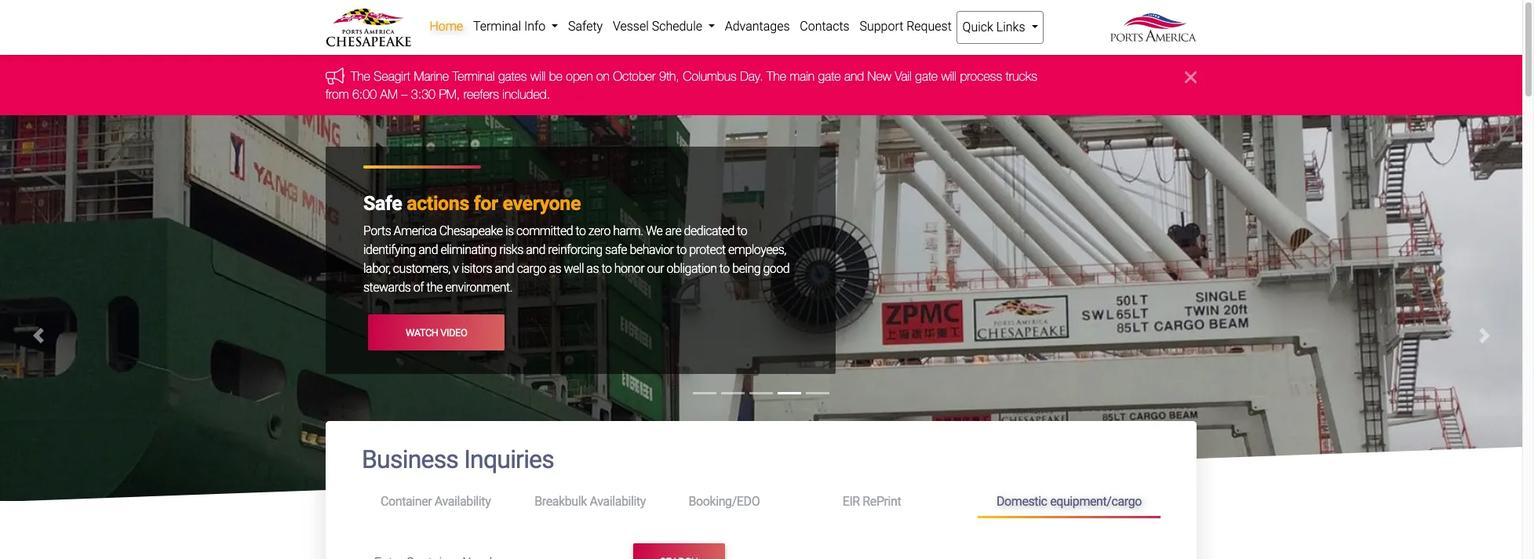 Task type: describe. For each thing, give the bounding box(es) containing it.
home link
[[424, 11, 468, 42]]

contacts
[[800, 19, 850, 34]]

watch
[[406, 327, 438, 339]]

am
[[380, 87, 398, 101]]

our
[[647, 261, 664, 276]]

safety image
[[0, 115, 1522, 559]]

well
[[564, 261, 584, 276]]

quick links
[[962, 20, 1028, 35]]

safety link
[[563, 11, 608, 42]]

eliminating
[[441, 243, 497, 258]]

seagirt
[[374, 69, 410, 83]]

inquiries
[[464, 445, 554, 475]]

pm,
[[439, 87, 460, 101]]

2 gate from the left
[[915, 69, 938, 83]]

9th,
[[659, 69, 679, 83]]

on
[[596, 69, 610, 83]]

home
[[430, 19, 463, 34]]

equipment/cargo
[[1050, 494, 1142, 509]]

the
[[426, 280, 443, 295]]

v
[[453, 261, 459, 276]]

to up employees,
[[737, 224, 747, 239]]

main
[[790, 69, 815, 83]]

6:00
[[352, 87, 377, 101]]

booking/edo link
[[670, 488, 824, 517]]

of
[[413, 280, 424, 295]]

from
[[326, 87, 349, 101]]

info
[[524, 19, 546, 34]]

and up customers,
[[418, 243, 438, 258]]

day.
[[740, 69, 763, 83]]

safety
[[568, 19, 603, 34]]

zero
[[588, 224, 610, 239]]

trucks
[[1006, 69, 1037, 83]]

1 will from the left
[[530, 69, 546, 83]]

vail
[[895, 69, 912, 83]]

is
[[505, 224, 514, 239]]

to left zero on the top
[[575, 224, 586, 239]]

chesapeake
[[439, 224, 503, 239]]

are
[[665, 224, 681, 239]]

ports
[[363, 224, 391, 239]]

links
[[996, 20, 1025, 35]]

october
[[613, 69, 656, 83]]

–
[[401, 87, 408, 101]]

to left being at the left of page
[[719, 261, 730, 276]]

stewards
[[363, 280, 411, 295]]

advantages link
[[720, 11, 795, 42]]

support request link
[[855, 11, 957, 42]]

the seagirt marine terminal gates will be open on october 9th, columbus day. the main gate and new vail gate will process trucks from 6:00 am – 3:30 pm, reefers included. link
[[326, 69, 1037, 101]]

availability for breakbulk availability
[[590, 494, 646, 509]]

protect
[[689, 243, 725, 258]]

Enter Container Numbers text field
[[374, 554, 616, 559]]

2 the from the left
[[767, 69, 786, 83]]

reefers
[[463, 87, 499, 101]]

vessel schedule link
[[608, 11, 720, 42]]

domestic equipment/cargo link
[[978, 488, 1161, 519]]

and inside the seagirt marine terminal gates will be open on october 9th, columbus day. the main gate and new vail gate will process trucks from 6:00 am – 3:30 pm, reefers included.
[[844, 69, 864, 83]]

watch video
[[406, 327, 467, 339]]

america
[[394, 224, 437, 239]]

reprint
[[863, 494, 901, 509]]

everyone
[[503, 192, 581, 215]]

watch video link
[[368, 315, 505, 351]]

terminal info
[[473, 19, 549, 34]]

obligation
[[667, 261, 717, 276]]

terminal inside terminal info link
[[473, 19, 521, 34]]

columbus
[[683, 69, 737, 83]]

eir reprint link
[[824, 488, 978, 517]]

support
[[860, 19, 903, 34]]

terminal inside the seagirt marine terminal gates will be open on october 9th, columbus day. the main gate and new vail gate will process trucks from 6:00 am – 3:30 pm, reefers included.
[[452, 69, 495, 83]]

safe
[[605, 243, 627, 258]]

for
[[474, 192, 498, 215]]

vessel
[[613, 19, 649, 34]]

safe
[[363, 192, 402, 215]]

be
[[549, 69, 563, 83]]

1 as from the left
[[549, 261, 561, 276]]

domestic
[[996, 494, 1047, 509]]

schedule
[[652, 19, 702, 34]]

2 as from the left
[[586, 261, 599, 276]]



Task type: locate. For each thing, give the bounding box(es) containing it.
2 availability from the left
[[590, 494, 646, 509]]

gate right main
[[818, 69, 841, 83]]

bullhorn image
[[326, 67, 351, 85]]

harm.
[[613, 224, 643, 239]]

2 will from the left
[[941, 69, 956, 83]]

0 horizontal spatial will
[[530, 69, 546, 83]]

the seagirt marine terminal gates will be open on october 9th, columbus day. the main gate and new vail gate will process trucks from 6:00 am – 3:30 pm, reefers included.
[[326, 69, 1037, 101]]

committed
[[516, 224, 573, 239]]

0 horizontal spatial as
[[549, 261, 561, 276]]

new
[[867, 69, 891, 83]]

booking/edo
[[689, 494, 760, 509]]

terminal info link
[[468, 11, 563, 42]]

0 horizontal spatial availability
[[435, 494, 491, 509]]

1 horizontal spatial will
[[941, 69, 956, 83]]

safe actions for everyone
[[363, 192, 581, 215]]

1 availability from the left
[[435, 494, 491, 509]]

employees,
[[728, 243, 786, 258]]

availability for container availability
[[435, 494, 491, 509]]

actions
[[407, 192, 469, 215]]

will left be
[[530, 69, 546, 83]]

quick links link
[[957, 11, 1044, 44]]

0 horizontal spatial gate
[[818, 69, 841, 83]]

as
[[549, 261, 561, 276], [586, 261, 599, 276]]

isitors
[[461, 261, 492, 276]]

domestic equipment/cargo
[[996, 494, 1142, 509]]

0 vertical spatial terminal
[[473, 19, 521, 34]]

environment.
[[445, 280, 512, 295]]

included.
[[502, 87, 550, 101]]

terminal up reefers at the top left
[[452, 69, 495, 83]]

to down safe
[[601, 261, 612, 276]]

as right well
[[586, 261, 599, 276]]

and down risks
[[495, 261, 514, 276]]

eir
[[842, 494, 860, 509]]

1 the from the left
[[351, 69, 370, 83]]

will
[[530, 69, 546, 83], [941, 69, 956, 83]]

advantages
[[725, 19, 790, 34]]

honor
[[614, 261, 644, 276]]

identifying
[[363, 243, 416, 258]]

reinforcing
[[548, 243, 602, 258]]

cargo
[[517, 261, 546, 276]]

process
[[960, 69, 1002, 83]]

availability right breakbulk
[[590, 494, 646, 509]]

quick
[[962, 20, 993, 35]]

breakbulk
[[535, 494, 587, 509]]

container availability
[[381, 494, 491, 509]]

availability down business inquiries at the left
[[435, 494, 491, 509]]

the right day.
[[767, 69, 786, 83]]

dedicated
[[684, 224, 734, 239]]

and up cargo
[[526, 243, 545, 258]]

customers,
[[393, 261, 450, 276]]

breakbulk availability link
[[516, 488, 670, 517]]

terminal left info
[[473, 19, 521, 34]]

video
[[440, 327, 467, 339]]

gate
[[818, 69, 841, 83], [915, 69, 938, 83]]

the up 6:00
[[351, 69, 370, 83]]

the seagirt marine terminal gates will be open on october 9th, columbus day. the main gate and new vail gate will process trucks from 6:00 am – 3:30 pm, reefers included. alert
[[0, 55, 1522, 115]]

gate right vail
[[915, 69, 938, 83]]

open
[[566, 69, 593, 83]]

ports america chesapeake is committed to zero harm. we are dedicated to identifying and                         eliminating risks and reinforcing safe behavior to protect employees, labor, customers, v                         isitors and cargo as well as to honor our obligation to being good stewards of the environment.
[[363, 224, 790, 295]]

1 gate from the left
[[818, 69, 841, 83]]

to down 'are'
[[676, 243, 686, 258]]

container availability link
[[362, 488, 516, 517]]

business
[[362, 445, 458, 475]]

1 horizontal spatial the
[[767, 69, 786, 83]]

vessel schedule
[[613, 19, 705, 34]]

will left process
[[941, 69, 956, 83]]

close image
[[1185, 68, 1197, 87]]

to
[[575, 224, 586, 239], [737, 224, 747, 239], [676, 243, 686, 258], [601, 261, 612, 276], [719, 261, 730, 276]]

1 horizontal spatial gate
[[915, 69, 938, 83]]

1 horizontal spatial availability
[[590, 494, 646, 509]]

marine
[[414, 69, 449, 83]]

and
[[844, 69, 864, 83], [418, 243, 438, 258], [526, 243, 545, 258], [495, 261, 514, 276]]

labor,
[[363, 261, 390, 276]]

behavior
[[630, 243, 674, 258]]

eir reprint
[[842, 494, 901, 509]]

risks
[[499, 243, 523, 258]]

we
[[646, 224, 662, 239]]

1 horizontal spatial as
[[586, 261, 599, 276]]

good
[[763, 261, 790, 276]]

as left well
[[549, 261, 561, 276]]

and left new
[[844, 69, 864, 83]]

being
[[732, 261, 760, 276]]

breakbulk availability
[[535, 494, 646, 509]]

availability
[[435, 494, 491, 509], [590, 494, 646, 509]]

request
[[906, 19, 952, 34]]

gates
[[498, 69, 527, 83]]

0 horizontal spatial the
[[351, 69, 370, 83]]

the
[[351, 69, 370, 83], [767, 69, 786, 83]]

business inquiries
[[362, 445, 554, 475]]

container
[[381, 494, 432, 509]]

1 vertical spatial terminal
[[452, 69, 495, 83]]

contacts link
[[795, 11, 855, 42]]

support request
[[860, 19, 952, 34]]



Task type: vqa. For each thing, say whether or not it's contained in the screenshot.
being
yes



